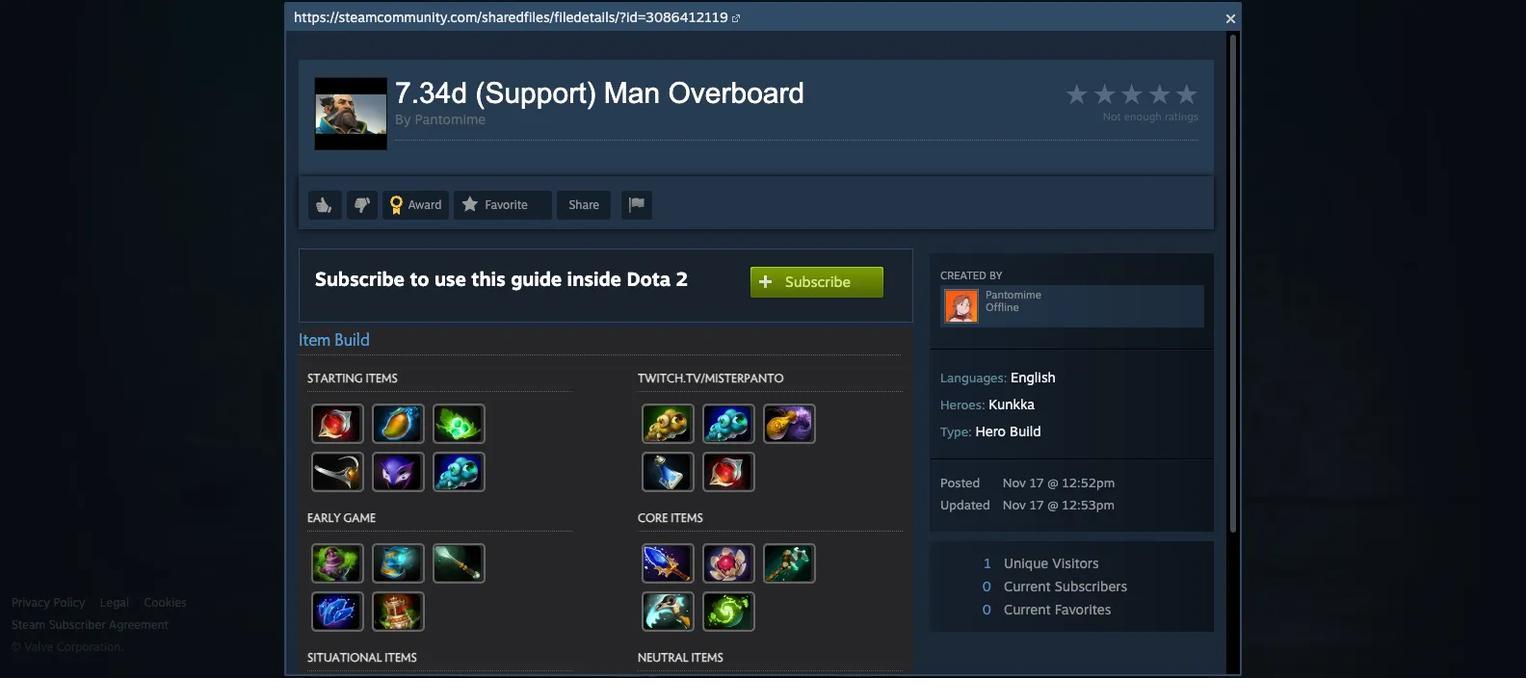 Task type: vqa. For each thing, say whether or not it's contained in the screenshot.
COMMUNITY link
no



Task type: locate. For each thing, give the bounding box(es) containing it.
1 horizontal spatial guides
[[1058, 654, 1096, 669]]

the
[[609, 146, 630, 162], [422, 232, 441, 248]]

released,
[[927, 634, 980, 650]]

triumph
[[466, 165, 517, 181], [558, 232, 606, 248]]

0 vertical spatial this
[[1013, 576, 1034, 592]]

1 horizontal spatial with
[[579, 146, 606, 162]]

0 horizontal spatial mines
[[445, 232, 479, 248]]

7.34d (support) man overboard
[[856, 146, 1058, 162]]

0 vertical spatial triumph
[[466, 165, 517, 181]]

of
[[512, 146, 525, 162]]

2 most from the left
[[1118, 49, 1151, 64]]

x2: the threat
[[310, 392, 397, 408]]

1 horizontal spatial triumph
[[558, 232, 606, 248]]

1 horizontal spatial the
[[1008, 490, 1032, 506]]

valve
[[24, 640, 53, 655]]

1 vertical spatial guides
[[1058, 654, 1096, 669]]

in
[[675, 146, 687, 162], [483, 232, 493, 248]]

other
[[927, 615, 959, 630]]

guide,
[[1131, 576, 1167, 592]]

guides down at
[[962, 615, 1001, 630]]

cookies steam subscriber agreement © valve corporation.
[[12, 596, 187, 655]]

triumph inside an alternate way of dealing with the mines in brennan's triumph
[[466, 165, 517, 181]]

just
[[1142, 615, 1163, 630], [1144, 654, 1166, 669]]

1 0 from the left
[[703, 337, 712, 354]]

guides
[[962, 615, 1001, 630], [1058, 654, 1096, 669]]

threat
[[359, 392, 397, 408]]

2 vertical spatial this
[[1081, 615, 1102, 630]]

0 horizontal spatial most
[[995, 49, 1028, 64]]

with right deal
[[393, 232, 418, 248]]

most left recent
[[1118, 49, 1151, 64]]

dota
[[766, 392, 794, 408]]

artwork
[[470, 11, 517, 26]]

1 vertical spatial the
[[422, 232, 441, 248]]

most left popular
[[995, 49, 1028, 64]]

0 vertical spatial mines
[[634, 146, 671, 162]]

mines inside an alternate way of dealing with the mines in brennan's triumph
[[634, 146, 671, 162]]

workshop link
[[685, 4, 763, 31]]

cookies
[[144, 596, 187, 610]]

1 vertical spatial the
[[1008, 490, 1032, 506]]

close image
[[1227, 14, 1236, 23]]

0 horizontal spatial are
[[1007, 634, 1025, 650]]

missiles.
[[319, 252, 368, 267]]

game.
[[1013, 596, 1049, 611]]

steam
[[12, 618, 46, 632]]

corporation.
[[57, 640, 124, 655]]

1 vertical spatial this
[[988, 596, 1009, 611]]

an
[[1074, 576, 1088, 592]]

guides link
[[826, 4, 885, 31]]

brennan's
[[400, 165, 462, 181], [497, 232, 555, 248]]

1 vertical spatial in
[[483, 232, 493, 248]]

triumph left without
[[558, 232, 606, 248]]

0 horizontal spatial in
[[483, 232, 493, 248]]

0 vertical spatial guides
[[962, 615, 1001, 630]]

alternate
[[421, 146, 479, 162]]

mines
[[634, 146, 671, 162], [445, 232, 479, 248]]

just down access
[[1144, 654, 1166, 669]]

0 horizontal spatial i
[[1039, 615, 1043, 630]]

1 vertical spatial no
[[1063, 634, 1078, 650]]

recent
[[1154, 49, 1198, 64]]

know
[[1046, 615, 1077, 630]]

this
[[1013, 576, 1034, 592], [988, 596, 1009, 611], [1081, 615, 1102, 630]]

there up posted
[[1029, 634, 1059, 650]]

the right x2:
[[333, 392, 355, 408]]

1 vertical spatial i
[[1137, 654, 1141, 669]]

(support)
[[897, 146, 956, 162]]

there
[[1136, 596, 1167, 611], [1029, 634, 1059, 650]]

at
[[973, 596, 984, 611]]

0 vertical spatial the
[[609, 146, 630, 162]]

mines inside how to deal with the mines in brennan's triumph without using any missiles.
[[445, 232, 479, 248]]

1 horizontal spatial this
[[1013, 576, 1034, 592]]

1 vertical spatial triumph
[[558, 232, 606, 248]]

0 vertical spatial no
[[1170, 596, 1185, 611]]

screenshots link
[[365, 4, 455, 31]]

most popular link
[[979, 46, 1099, 67]]

policy
[[53, 596, 85, 610]]

brennan's inside an alternate way of dealing with the mines in brennan's triumph
[[400, 165, 462, 181]]

©
[[12, 640, 21, 655]]

most
[[995, 49, 1028, 64], [1118, 49, 1151, 64]]

with
[[579, 146, 606, 162], [393, 232, 418, 248]]

the inside an alternate way of dealing with the mines in brennan's triumph
[[609, 146, 630, 162]]

in inside an alternate way of dealing with the mines in brennan's triumph
[[675, 146, 687, 162]]

agreement
[[109, 618, 169, 632]]

0 horizontal spatial triumph
[[466, 165, 517, 181]]

this down really,
[[1081, 615, 1102, 630]]

no down know
[[1063, 634, 1078, 650]]

mines right deal
[[445, 232, 479, 248]]

x2: the threat link
[[310, 386, 397, 408]]

1 most from the left
[[995, 49, 1028, 64]]

the right deal
[[422, 232, 441, 248]]

in down way on the left
[[483, 232, 493, 248]]

0 horizontal spatial the
[[422, 232, 441, 248]]

there down guide,
[[1136, 596, 1167, 611]]

0 vertical spatial i
[[1039, 615, 1043, 630]]

dealing
[[529, 146, 575, 162]]

this left is
[[1013, 576, 1034, 592]]

are
[[1114, 596, 1132, 611], [1007, 634, 1025, 650]]

0 vertical spatial with
[[579, 146, 606, 162]]

with right dealing
[[579, 146, 606, 162]]

the inside how to deal with the mines in brennan's triumph without using any missiles.
[[422, 232, 441, 248]]

are up the game
[[1114, 596, 1132, 611]]

people
[[927, 654, 967, 669]]

in up using
[[675, 146, 687, 162]]

1 horizontal spatial are
[[1114, 596, 1132, 611]]

all
[[327, 11, 342, 26]]

mines up using
[[634, 146, 671, 162]]

brennan's down an alternate way of dealing with the mines in brennan's triumph
[[497, 232, 555, 248]]

1 vertical spatial there
[[1029, 634, 1059, 650]]

i right am
[[1137, 654, 1141, 669]]

early
[[1081, 634, 1110, 650]]

triumph inside how to deal with the mines in brennan's triumph without using any missiles.
[[558, 232, 606, 248]]

just up access
[[1142, 615, 1163, 630]]

i
[[1039, 615, 1043, 630], [1137, 654, 1141, 669]]

overboard
[[991, 146, 1058, 162]]

1 vertical spatial mines
[[445, 232, 479, 248]]

1 horizontal spatial mines
[[634, 146, 671, 162]]

brennan's down alternate
[[400, 165, 462, 181]]

0 horizontal spatial brennan's
[[400, 165, 462, 181]]

0 vertical spatial brennan's
[[400, 165, 462, 181]]

i'm
[[927, 576, 945, 592]]

0
[[703, 337, 712, 354], [736, 337, 745, 354], [1159, 337, 1168, 354], [1192, 337, 1201, 354]]

triumph down way on the left
[[466, 165, 517, 181]]

1 horizontal spatial brennan's
[[497, 232, 555, 248]]

the left first
[[1008, 490, 1032, 506]]

1 horizontal spatial i
[[1137, 654, 1141, 669]]

guide?
[[1066, 490, 1110, 506]]

0 horizontal spatial the
[[333, 392, 355, 408]]

no down i'm
[[1170, 596, 1185, 611]]

0 vertical spatial in
[[675, 146, 687, 162]]

videos
[[630, 11, 670, 26]]

1 horizontal spatial in
[[675, 146, 687, 162]]

1 horizontal spatial the
[[609, 146, 630, 162]]

2 horizontal spatial this
[[1081, 615, 1102, 630]]

guides down early
[[1058, 654, 1096, 669]]

the inside x2: the threat link
[[333, 392, 355, 408]]

steam subscriber agreement link
[[12, 618, 295, 633]]

the
[[333, 392, 355, 408], [1008, 490, 1032, 506]]

0 vertical spatial are
[[1114, 596, 1132, 611]]

0 vertical spatial there
[[1136, 596, 1167, 611]]

this down the guys
[[988, 596, 1009, 611]]

in inside how to deal with the mines in brennan's triumph without using any missiles.
[[483, 232, 493, 248]]

the right dealing
[[609, 146, 630, 162]]

i'm
[[1171, 576, 1188, 592]]

all link
[[309, 3, 359, 34]]

0 vertical spatial the
[[333, 392, 355, 408]]

news
[[779, 11, 811, 26]]

i right yet??
[[1039, 615, 1043, 630]]

0 horizontal spatial with
[[393, 232, 418, 248]]

that've
[[970, 654, 1011, 669]]

1 vertical spatial with
[[393, 232, 418, 248]]

are down yet??
[[1007, 634, 1025, 650]]

https://steamcommunity.com/sharedfiles/filedetails/?id=3086412119
[[294, 9, 728, 25]]

privacy
[[12, 596, 50, 610]]

how to deal with the mines in brennan's triumph without using any missiles.
[[319, 232, 714, 267]]

1 vertical spatial brennan's
[[497, 232, 555, 248]]

1 horizontal spatial most
[[1118, 49, 1151, 64]]

broadcasts link
[[532, 4, 615, 31]]



Task type: describe. For each thing, give the bounding box(es) containing it.
7.34d
[[856, 146, 893, 162]]

most for most popular
[[995, 49, 1028, 64]]

man
[[960, 146, 987, 162]]

legal link
[[100, 596, 129, 611]]

2
[[798, 392, 806, 408]]

or
[[1100, 654, 1112, 669]]

screenshots
[[374, 11, 445, 26]]

am
[[1116, 654, 1134, 669]]

videos link
[[621, 4, 680, 31]]

but
[[983, 634, 1003, 650]]

4 0 from the left
[[1192, 337, 1201, 354]]

popular
[[1031, 49, 1083, 64]]

dota 2
[[766, 392, 806, 408]]

reviews link
[[891, 4, 958, 31]]

cookies link
[[144, 596, 187, 611]]

deal
[[365, 232, 389, 248]]

1 horizontal spatial no
[[1170, 596, 1185, 611]]

but
[[1052, 596, 1072, 611]]

0 horizontal spatial guides
[[962, 615, 1001, 630]]

to
[[349, 232, 361, 248]]

terrible
[[927, 596, 969, 611]]

1 vertical spatial just
[[1144, 654, 1166, 669]]

an
[[400, 146, 417, 162]]

subscriber
[[49, 618, 106, 632]]

1 vertical spatial are
[[1007, 634, 1025, 650]]

0 horizontal spatial there
[[1029, 634, 1059, 650]]

broadcasts
[[542, 11, 605, 26]]

most recent link
[[1103, 46, 1214, 67]]

with inside an alternate way of dealing with the mines in brennan's triumph
[[579, 146, 606, 162]]

legal
[[100, 596, 129, 610]]

access
[[1114, 634, 1152, 650]]

using
[[657, 232, 689, 248]]

https://steamcommunity.com/sharedfiles/filedetails/?id=3086412119 link
[[294, 9, 728, 25]]

any
[[692, 232, 714, 248]]

3 0 from the left
[[1159, 337, 1168, 354]]

guys
[[982, 576, 1009, 592]]

dota 2 link
[[766, 386, 806, 408]]

how
[[319, 232, 346, 248]]

game
[[1106, 615, 1139, 630]]

an alternate way of dealing with the mines in brennan's triumph
[[400, 146, 687, 181]]

0 vertical spatial just
[[1142, 615, 1163, 630]]

stupid?
[[927, 673, 970, 679]]

workshop
[[695, 11, 754, 26]]

yet??
[[1004, 615, 1035, 630]]

not
[[1051, 576, 1070, 592]]

reviews
[[900, 11, 948, 26]]

2 0 from the left
[[736, 337, 745, 354]]

artwork link
[[461, 4, 526, 31]]

without
[[609, 232, 654, 248]]

with inside how to deal with the mines in brennan's triumph without using any missiles.
[[393, 232, 418, 248]]

x2:
[[310, 392, 330, 408]]

the first guide?
[[1008, 490, 1110, 506]]

1 horizontal spatial there
[[1136, 596, 1167, 611]]

first
[[1036, 490, 1063, 506]]

privacy policy link
[[12, 596, 85, 611]]

posted
[[1014, 654, 1054, 669]]

brennan's inside how to deal with the mines in brennan's triumph without using any missiles.
[[497, 232, 555, 248]]

most for most recent
[[1118, 49, 1151, 64]]

guides
[[836, 11, 876, 26]]

viewing
[[918, 47, 979, 64]]

0 horizontal spatial this
[[988, 596, 1009, 611]]

actual
[[1092, 576, 1127, 592]]

really,
[[1076, 596, 1110, 611]]

news link
[[769, 4, 820, 31]]

privacy policy
[[12, 596, 85, 610]]

is
[[1038, 576, 1047, 592]]

0 horizontal spatial no
[[1063, 634, 1078, 650]]

way
[[483, 146, 508, 162]]

sorry
[[948, 576, 978, 592]]

most recent
[[1118, 49, 1198, 64]]

most popular
[[995, 49, 1083, 64]]



